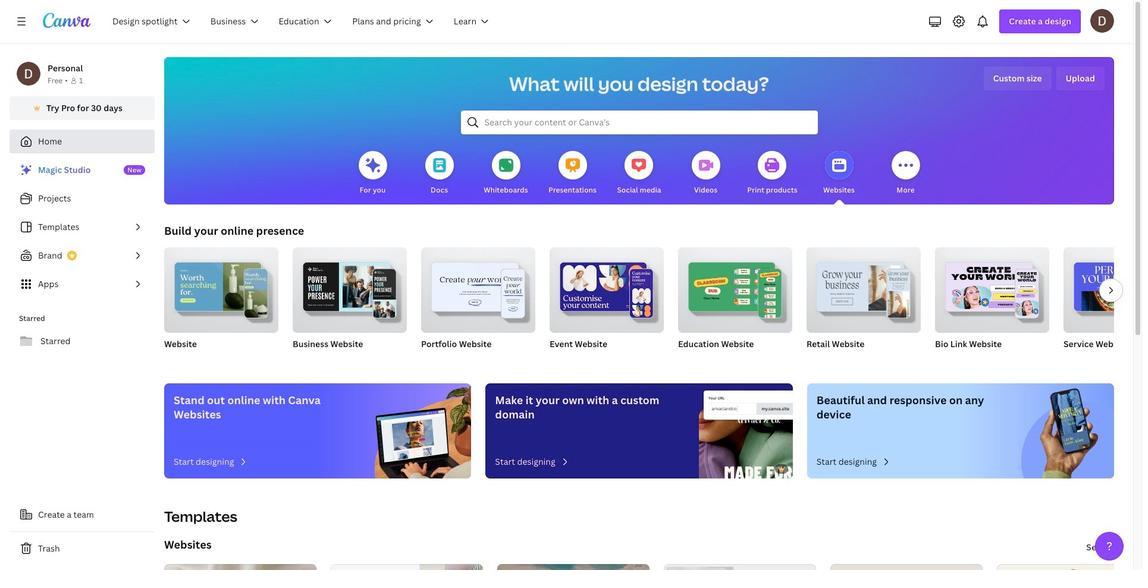 Task type: describe. For each thing, give the bounding box(es) containing it.
dirk hardpeck image
[[1091, 9, 1115, 33]]



Task type: locate. For each thing, give the bounding box(es) containing it.
None search field
[[461, 111, 818, 134]]

list
[[10, 158, 155, 296]]

group
[[164, 248, 278, 365], [164, 248, 278, 333], [293, 248, 407, 365], [293, 248, 407, 333], [421, 248, 536, 365], [421, 248, 536, 333], [550, 248, 664, 365], [550, 248, 664, 333], [678, 248, 793, 365], [678, 248, 793, 333], [807, 248, 921, 365], [807, 248, 921, 333], [935, 248, 1050, 365], [935, 248, 1050, 333], [1064, 248, 1143, 365], [1064, 248, 1143, 333]]

Search search field
[[485, 111, 794, 134]]

top level navigation element
[[105, 10, 502, 33]]



Task type: vqa. For each thing, say whether or not it's contained in the screenshot.
list
yes



